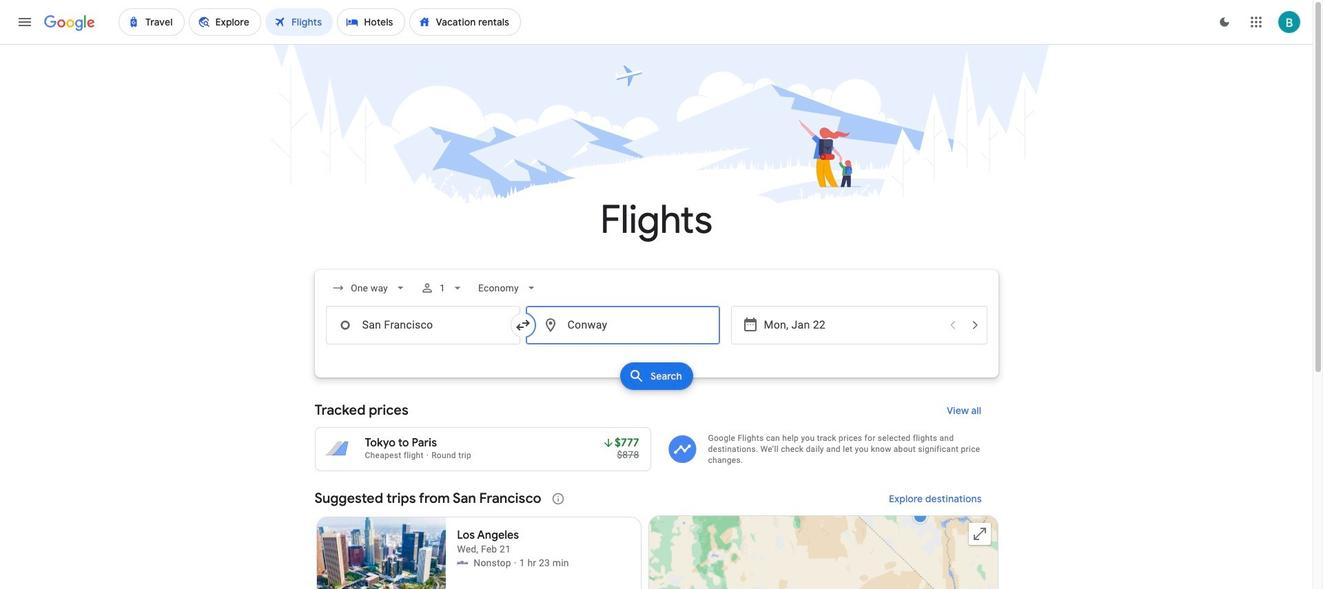 Task type: describe. For each thing, give the bounding box(es) containing it.
change appearance image
[[1208, 6, 1242, 39]]

Departure text field
[[764, 307, 941, 344]]

main menu image
[[17, 14, 33, 30]]

777 US dollars text field
[[615, 436, 639, 450]]

 image inside tracked prices region
[[427, 451, 429, 460]]

 image inside suggested trips from san francisco region
[[514, 556, 517, 570]]



Task type: vqa. For each thing, say whether or not it's contained in the screenshot.
field
yes



Task type: locate. For each thing, give the bounding box(es) containing it.
 image
[[427, 451, 429, 460], [514, 556, 517, 570]]

Flight search field
[[304, 270, 1010, 394]]

0 horizontal spatial  image
[[427, 451, 429, 460]]

1 vertical spatial  image
[[514, 556, 517, 570]]

None text field
[[326, 306, 520, 345], [526, 306, 720, 345], [326, 306, 520, 345], [526, 306, 720, 345]]

suggested trips from san francisco region
[[315, 483, 999, 589]]

1 horizontal spatial  image
[[514, 556, 517, 570]]

tracked prices region
[[315, 394, 999, 472]]

jetblue image
[[457, 558, 468, 569]]

878 US dollars text field
[[617, 449, 639, 460]]

swap origin and destination. image
[[515, 317, 531, 334]]

None field
[[326, 276, 412, 301], [473, 276, 544, 301], [326, 276, 412, 301], [473, 276, 544, 301]]

0 vertical spatial  image
[[427, 451, 429, 460]]



